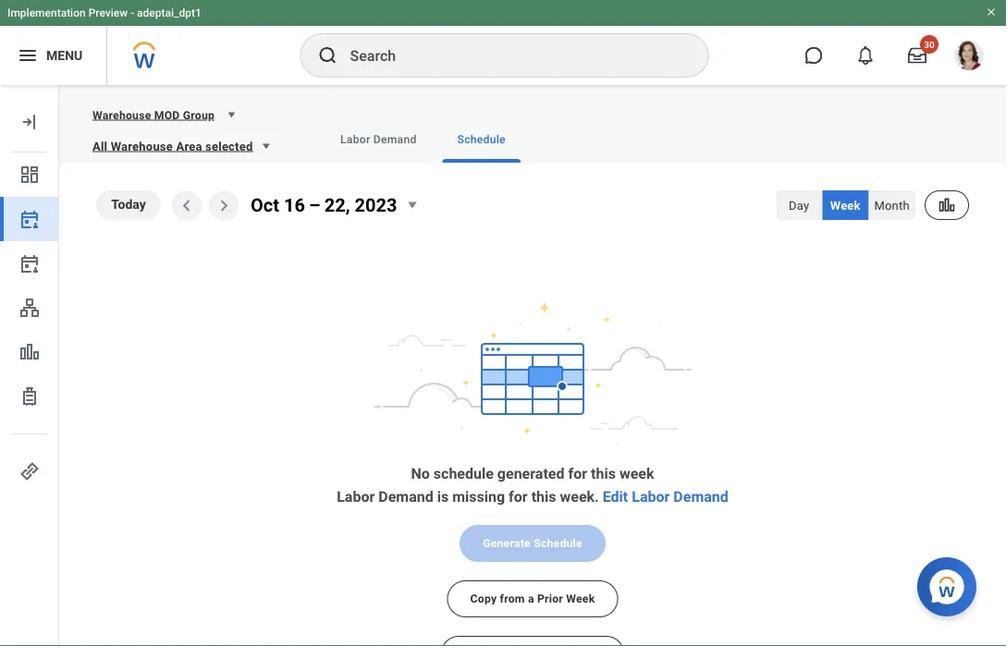 Task type: locate. For each thing, give the bounding box(es) containing it.
1 horizontal spatial week
[[831, 198, 861, 212]]

tab list
[[289, 115, 984, 163]]

link image
[[19, 461, 41, 483]]

from
[[500, 593, 525, 606]]

1 vertical spatial caret down small image
[[401, 194, 423, 216]]

1 horizontal spatial for
[[569, 465, 588, 483]]

labor demand
[[340, 132, 417, 145]]

1 vertical spatial for
[[509, 489, 528, 506]]

prior
[[537, 593, 563, 606]]

calendar user solid image
[[19, 208, 41, 230], [19, 253, 41, 275]]

0 vertical spatial warehouse
[[93, 108, 151, 121]]

1 vertical spatial week
[[566, 593, 595, 606]]

all
[[93, 139, 108, 153]]

caret down small image right selected
[[257, 137, 275, 155]]

0 horizontal spatial schedule
[[458, 132, 506, 145]]

week right prior
[[566, 593, 595, 606]]

warehouse down warehouse mod group
[[111, 139, 173, 153]]

demand up 2023
[[374, 132, 417, 145]]

0 horizontal spatial this
[[532, 489, 557, 506]]

0 horizontal spatial for
[[509, 489, 528, 506]]

-
[[131, 6, 134, 19]]

calendar user solid image up view team icon
[[19, 253, 41, 275]]

0 vertical spatial chart image
[[938, 196, 957, 215]]

menu banner
[[0, 0, 1007, 85]]

implementation
[[7, 6, 86, 19]]

demand down no on the bottom of page
[[379, 489, 434, 506]]

area
[[176, 139, 202, 153]]

group
[[183, 108, 215, 121]]

1 horizontal spatial schedule
[[534, 537, 583, 550]]

schedule down search workday search field
[[458, 132, 506, 145]]

1 horizontal spatial chart image
[[938, 196, 957, 215]]

labor demand button
[[326, 115, 432, 163]]

schedule down week.
[[534, 537, 583, 550]]

is
[[437, 489, 449, 506]]

week inside copy from a prior week 'button'
[[566, 593, 595, 606]]

week.
[[560, 489, 599, 506]]

1 calendar user solid image from the top
[[19, 208, 41, 230]]

oct 16 – 22, 2023 button
[[245, 192, 429, 220]]

copy from a prior week
[[471, 593, 595, 606]]

no schedule generated for this week labor demand is missing for this week. edit labor demand
[[337, 465, 729, 506]]

today button
[[96, 190, 161, 220]]

oct 16 – 22, 2023
[[251, 195, 397, 217]]

1 vertical spatial schedule
[[534, 537, 583, 550]]

tab list containing labor demand
[[289, 115, 984, 163]]

16 – 22,
[[284, 195, 350, 217]]

chart image right month
[[938, 196, 957, 215]]

labor
[[340, 132, 371, 145], [337, 489, 375, 506], [632, 489, 670, 506]]

1 vertical spatial chart image
[[19, 341, 41, 364]]

warehouse mod group button
[[81, 96, 248, 133]]

day button
[[777, 191, 823, 220]]

chart image
[[938, 196, 957, 215], [19, 341, 41, 364]]

0 vertical spatial caret down small image
[[257, 137, 275, 155]]

this down generated
[[532, 489, 557, 506]]

notifications large image
[[857, 46, 875, 65]]

caret down small image right 2023
[[401, 194, 423, 216]]

0 vertical spatial calendar user solid image
[[19, 208, 41, 230]]

caret down small image
[[257, 137, 275, 155], [401, 194, 423, 216]]

caret down small image
[[222, 105, 241, 124]]

0 vertical spatial for
[[569, 465, 588, 483]]

Search Workday  search field
[[350, 35, 670, 76]]

2 calendar user solid image from the top
[[19, 253, 41, 275]]

chevron left small image
[[176, 195, 198, 217]]

caret down small image inside oct 16 – 22, 2023 "button"
[[401, 194, 423, 216]]

for
[[569, 465, 588, 483], [509, 489, 528, 506]]

for up week.
[[569, 465, 588, 483]]

schedule inside button
[[534, 537, 583, 550]]

1 vertical spatial calendar user solid image
[[19, 253, 41, 275]]

demand
[[374, 132, 417, 145], [379, 489, 434, 506], [674, 489, 729, 506]]

1 vertical spatial this
[[532, 489, 557, 506]]

week right day button
[[831, 198, 861, 212]]

1 horizontal spatial caret down small image
[[401, 194, 423, 216]]

schedule inside button
[[458, 132, 506, 145]]

week
[[831, 198, 861, 212], [566, 593, 595, 606]]

warehouse up all
[[93, 108, 151, 121]]

this up edit
[[591, 465, 616, 483]]

0 vertical spatial schedule
[[458, 132, 506, 145]]

search image
[[317, 44, 339, 67]]

0 vertical spatial week
[[831, 198, 861, 212]]

chart image down view team icon
[[19, 341, 41, 364]]

generate
[[483, 537, 531, 550]]

0 horizontal spatial week
[[566, 593, 595, 606]]

warehouse
[[93, 108, 151, 121], [111, 139, 173, 153]]

schedule
[[458, 132, 506, 145], [534, 537, 583, 550]]

caret down small image for all warehouse area selected 'button'
[[257, 137, 275, 155]]

chevron right small image
[[213, 195, 235, 217]]

labor up oct 16 – 22, 2023 "button"
[[340, 132, 371, 145]]

1 horizontal spatial this
[[591, 465, 616, 483]]

0 horizontal spatial caret down small image
[[257, 137, 275, 155]]

menu
[[46, 48, 83, 63]]

labor down the week
[[632, 489, 670, 506]]

generate schedule
[[483, 537, 583, 550]]

calendar user solid image down dashboard icon
[[19, 208, 41, 230]]

1 vertical spatial warehouse
[[111, 139, 173, 153]]

for down generated
[[509, 489, 528, 506]]

caret down small image inside all warehouse area selected 'button'
[[257, 137, 275, 155]]

this
[[591, 465, 616, 483], [532, 489, 557, 506]]



Task type: describe. For each thing, give the bounding box(es) containing it.
today
[[111, 197, 146, 212]]

labor left is
[[337, 489, 375, 506]]

copy from a prior week button
[[447, 581, 618, 618]]

schedule
[[434, 465, 494, 483]]

generate schedule button
[[460, 526, 606, 563]]

task timeoff image
[[19, 386, 41, 408]]

0 vertical spatial this
[[591, 465, 616, 483]]

preview
[[89, 6, 128, 19]]

oct 16 – 22, 2023 tab panel
[[59, 163, 1007, 647]]

labor inside button
[[340, 132, 371, 145]]

warehouse inside button
[[93, 108, 151, 121]]

2023
[[355, 195, 397, 217]]

a
[[528, 593, 534, 606]]

edit
[[603, 489, 628, 506]]

missing
[[453, 489, 505, 506]]

all warehouse area selected
[[93, 139, 253, 153]]

month
[[875, 198, 910, 212]]

demand inside button
[[374, 132, 417, 145]]

demand right edit
[[674, 489, 729, 506]]

inbox large image
[[909, 46, 927, 65]]

all warehouse area selected button
[[81, 133, 283, 159]]

no
[[411, 465, 430, 483]]

week button
[[823, 191, 869, 220]]

week
[[620, 465, 655, 483]]

oct
[[251, 195, 279, 217]]

day
[[789, 198, 810, 212]]

warehouse inside 'button'
[[111, 139, 173, 153]]

caret down small image for oct 16 – 22, 2023 "button"
[[401, 194, 423, 216]]

mod
[[154, 108, 180, 121]]

generated
[[498, 465, 565, 483]]

0 horizontal spatial chart image
[[19, 341, 41, 364]]

transformation import image
[[19, 111, 41, 133]]

profile logan mcneil image
[[955, 41, 984, 74]]

edit labor demand link
[[603, 489, 729, 506]]

close environment banner image
[[986, 6, 997, 18]]

schedule button
[[443, 115, 521, 163]]

copy
[[471, 593, 497, 606]]

menu button
[[0, 26, 107, 85]]

navigation pane region
[[0, 85, 59, 647]]

week inside week button
[[831, 198, 861, 212]]

selected
[[205, 139, 253, 153]]

view team image
[[19, 297, 41, 319]]

justify image
[[17, 44, 39, 67]]

warehouse mod group
[[93, 108, 215, 121]]

dashboard image
[[19, 164, 41, 186]]

adeptai_dpt1
[[137, 6, 202, 19]]

30
[[925, 39, 935, 50]]

implementation preview -   adeptai_dpt1
[[7, 6, 202, 19]]

month button
[[869, 191, 916, 220]]

30 button
[[897, 35, 939, 76]]



Task type: vqa. For each thing, say whether or not it's contained in the screenshot.
2nd EXPENSE REPORT EVENT from the top of the My Inbox Filters main content
no



